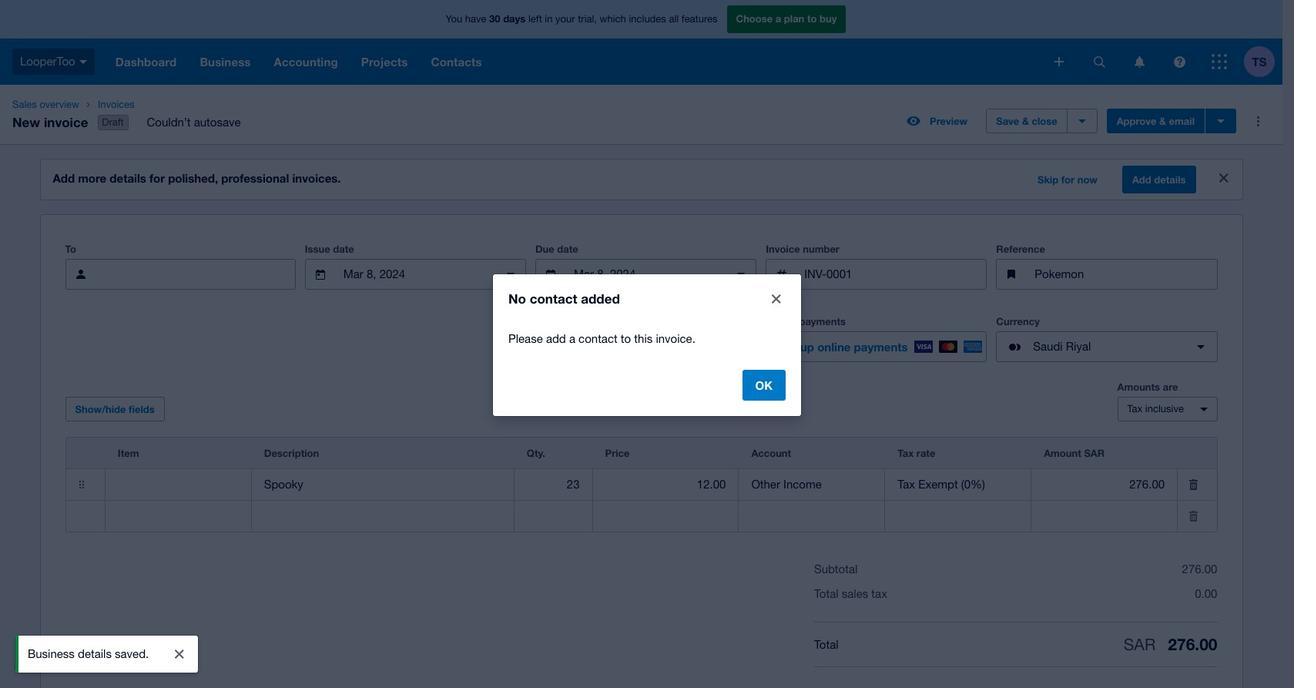 Task type: vqa. For each thing, say whether or not it's contained in the screenshot.
Order,
no



Task type: locate. For each thing, give the bounding box(es) containing it.
add for add details
[[1133, 173, 1152, 186]]

couldn't autosave
[[147, 116, 241, 129]]

details down email on the right of the page
[[1155, 173, 1186, 186]]

payments
[[799, 315, 846, 328], [854, 340, 908, 354]]

0 vertical spatial 276.00
[[1183, 563, 1218, 576]]

1 vertical spatial total
[[814, 638, 839, 651]]

no
[[509, 290, 526, 306]]

0 vertical spatial total
[[814, 587, 839, 600]]

payments right online
[[854, 340, 908, 354]]

0 horizontal spatial &
[[1023, 115, 1029, 127]]

to
[[808, 13, 817, 25], [621, 332, 631, 345]]

sar
[[1085, 447, 1105, 459], [1124, 635, 1156, 654]]

0 vertical spatial sar
[[1085, 447, 1105, 459]]

set up online payments button
[[766, 331, 987, 362]]

draft
[[102, 116, 124, 128]]

0 vertical spatial close image
[[1220, 173, 1229, 183]]

invoice number element
[[766, 259, 987, 290]]

1 vertical spatial 276.00
[[1168, 635, 1218, 654]]

none text field inside the invoice line item list element
[[252, 502, 514, 531]]

1 horizontal spatial for
[[1062, 173, 1075, 186]]

1 horizontal spatial a
[[776, 13, 782, 25]]

tax inside the invoice line item list element
[[898, 447, 914, 459]]

a right add
[[569, 332, 576, 345]]

Issue date text field
[[342, 260, 489, 289]]

close button
[[1212, 166, 1236, 190], [761, 283, 792, 314], [164, 639, 195, 670]]

tax down 'amounts'
[[1128, 403, 1143, 415]]

add left more
[[53, 171, 75, 185]]

close image inside no contact added dialog
[[772, 294, 781, 303]]

0 horizontal spatial sar
[[1085, 447, 1105, 459]]

details right more
[[110, 171, 146, 185]]

ok button
[[743, 370, 786, 400]]

1 horizontal spatial close button
[[761, 283, 792, 314]]

2 horizontal spatial close button
[[1212, 166, 1236, 190]]

svg image inside loopertoo popup button
[[79, 60, 87, 64]]

None text field
[[252, 502, 514, 531]]

0 vertical spatial close button
[[1212, 166, 1236, 190]]

close button up the online
[[761, 283, 792, 314]]

276.00 up 0.00
[[1183, 563, 1218, 576]]

tax for tax inclusive
[[1128, 403, 1143, 415]]

tax left rate
[[898, 447, 914, 459]]

close button right saved.
[[164, 639, 195, 670]]

1 horizontal spatial add
[[1133, 173, 1152, 186]]

0 horizontal spatial svg image
[[79, 60, 87, 64]]

add right now
[[1133, 173, 1152, 186]]

to
[[65, 243, 76, 255]]

0 horizontal spatial close image
[[772, 294, 781, 303]]

2 date from the left
[[557, 243, 579, 255]]

close image right add details button on the top of page
[[1220, 173, 1229, 183]]

approve & email
[[1117, 115, 1195, 127]]

tax
[[1128, 403, 1143, 415], [898, 447, 914, 459]]

a left the plan
[[776, 13, 782, 25]]

1 vertical spatial contact
[[579, 332, 618, 345]]

invoice line item list element
[[65, 437, 1218, 533]]

invoice
[[766, 243, 800, 255]]

for
[[150, 171, 165, 185], [1062, 173, 1075, 186]]

save & close
[[997, 115, 1058, 127]]

details left saved.
[[78, 647, 112, 660]]

&
[[1023, 115, 1029, 127], [1160, 115, 1167, 127]]

sales
[[12, 99, 37, 110]]

save & close button
[[987, 109, 1068, 133]]

total down subtotal
[[814, 587, 839, 600]]

fields
[[129, 403, 155, 415]]

reference
[[997, 243, 1046, 255]]

1 vertical spatial to
[[621, 332, 631, 345]]

tax inside popup button
[[1128, 403, 1143, 415]]

1 vertical spatial tax
[[898, 447, 914, 459]]

total
[[814, 587, 839, 600], [814, 638, 839, 651]]

issue
[[305, 243, 330, 255]]

details
[[110, 171, 146, 185], [1155, 173, 1186, 186], [78, 647, 112, 660]]

price
[[605, 447, 630, 459]]

save
[[997, 115, 1020, 127]]

1 total from the top
[[814, 587, 839, 600]]

close button for business details saved.
[[164, 639, 195, 670]]

276.00 for sar
[[1168, 635, 1218, 654]]

date
[[333, 243, 354, 255], [557, 243, 579, 255]]

description
[[264, 447, 319, 459]]

close button for add more details for polished, professional invoices.
[[1212, 166, 1236, 190]]

0 horizontal spatial a
[[569, 332, 576, 345]]

ts banner
[[0, 0, 1283, 85]]

1 horizontal spatial payments
[[854, 340, 908, 354]]

0 horizontal spatial tax
[[898, 447, 914, 459]]

left
[[529, 13, 542, 25]]

have
[[465, 13, 487, 25]]

business
[[28, 647, 75, 660]]

Spooky text field
[[252, 470, 514, 499]]

to left this
[[621, 332, 631, 345]]

0 horizontal spatial to
[[621, 332, 631, 345]]

close image up the online
[[772, 294, 781, 303]]

up
[[801, 340, 815, 354]]

for left polished,
[[150, 171, 165, 185]]

contact down added
[[579, 332, 618, 345]]

email
[[1169, 115, 1195, 127]]

1 & from the left
[[1023, 115, 1029, 127]]

to left "buy"
[[808, 13, 817, 25]]

show/hide fields
[[75, 403, 155, 415]]

approve & email button
[[1107, 109, 1205, 133]]

1 horizontal spatial to
[[808, 13, 817, 25]]

None field
[[515, 470, 592, 499], [593, 470, 739, 499], [1032, 470, 1178, 499], [515, 502, 592, 531], [593, 502, 739, 531], [1032, 502, 1178, 531], [515, 470, 592, 499], [593, 470, 739, 499], [1032, 470, 1178, 499], [515, 502, 592, 531], [593, 502, 739, 531], [1032, 502, 1178, 531]]

for inside skip for now button
[[1062, 173, 1075, 186]]

no contact added dialog
[[493, 274, 801, 416]]

professional
[[221, 171, 289, 185]]

new invoice
[[12, 114, 88, 130]]

0 vertical spatial a
[[776, 13, 782, 25]]

add
[[53, 171, 75, 185], [1133, 173, 1152, 186]]

to inside "ts" banner
[[808, 13, 817, 25]]

1 horizontal spatial tax
[[1128, 403, 1143, 415]]

1 horizontal spatial close image
[[1220, 173, 1229, 183]]

2 & from the left
[[1160, 115, 1167, 127]]

2 total from the top
[[814, 638, 839, 651]]

0 vertical spatial to
[[808, 13, 817, 25]]

due
[[536, 243, 555, 255]]

online
[[766, 315, 797, 328]]

2 vertical spatial close button
[[164, 639, 195, 670]]

svg image
[[1212, 54, 1228, 69], [1094, 56, 1105, 67], [1135, 56, 1145, 67], [1055, 57, 1064, 66]]

0 horizontal spatial date
[[333, 243, 354, 255]]

0 vertical spatial payments
[[799, 315, 846, 328]]

& left email on the right of the page
[[1160, 115, 1167, 127]]

0 horizontal spatial close button
[[164, 639, 195, 670]]

more date options image
[[726, 259, 757, 290]]

contact right no
[[530, 290, 578, 306]]

0 horizontal spatial add
[[53, 171, 75, 185]]

details inside alert
[[78, 647, 112, 660]]

saudi riyal button
[[997, 331, 1218, 362]]

0 horizontal spatial payments
[[799, 315, 846, 328]]

svg image right loopertoo
[[79, 60, 87, 64]]

preview
[[930, 115, 968, 127]]

to inside no contact added dialog
[[621, 332, 631, 345]]

sales
[[842, 587, 869, 600]]

276.00 down 0.00
[[1168, 635, 1218, 654]]

all
[[669, 13, 679, 25]]

0 vertical spatial tax
[[1128, 403, 1143, 415]]

this
[[635, 332, 653, 345]]

riyal
[[1066, 340, 1091, 353]]

1 date from the left
[[333, 243, 354, 255]]

total down total sales tax
[[814, 638, 839, 651]]

polished,
[[168, 171, 218, 185]]

0.00
[[1195, 587, 1218, 600]]

payments up online
[[799, 315, 846, 328]]

online
[[818, 340, 851, 354]]

now
[[1078, 173, 1098, 186]]

add for add more details for polished, professional invoices.
[[53, 171, 75, 185]]

show/hide
[[75, 403, 126, 415]]

total sales tax
[[814, 587, 888, 600]]

1 horizontal spatial svg image
[[1174, 56, 1186, 67]]

& right save
[[1023, 115, 1029, 127]]

overview
[[40, 99, 79, 110]]

1 vertical spatial close button
[[761, 283, 792, 314]]

for left now
[[1062, 173, 1075, 186]]

close button inside business details saved. alert
[[164, 639, 195, 670]]

saudi
[[1034, 340, 1063, 353]]

a
[[776, 13, 782, 25], [569, 332, 576, 345]]

details for add details
[[1155, 173, 1186, 186]]

close image
[[1220, 173, 1229, 183], [772, 294, 781, 303]]

276.00
[[1183, 563, 1218, 576], [1168, 635, 1218, 654]]

a inside "ts" banner
[[776, 13, 782, 25]]

1 vertical spatial close image
[[772, 294, 781, 303]]

you
[[446, 13, 463, 25]]

date right issue
[[333, 243, 354, 255]]

1 horizontal spatial date
[[557, 243, 579, 255]]

add inside add details button
[[1133, 173, 1152, 186]]

1 horizontal spatial &
[[1160, 115, 1167, 127]]

ts button
[[1245, 39, 1283, 85]]

a inside dialog
[[569, 332, 576, 345]]

1 vertical spatial a
[[569, 332, 576, 345]]

1 vertical spatial sar
[[1124, 635, 1156, 654]]

business details saved.
[[28, 647, 149, 660]]

date right due
[[557, 243, 579, 255]]

1 vertical spatial payments
[[854, 340, 908, 354]]

details inside button
[[1155, 173, 1186, 186]]

close button right add details button on the top of page
[[1212, 166, 1236, 190]]

svg image
[[1174, 56, 1186, 67], [79, 60, 87, 64]]

0 horizontal spatial contact
[[530, 290, 578, 306]]

svg image up email on the right of the page
[[1174, 56, 1186, 67]]

saved.
[[115, 647, 149, 660]]



Task type: describe. For each thing, give the bounding box(es) containing it.
total for total sales tax
[[814, 587, 839, 600]]

currency
[[997, 315, 1040, 328]]

date for due date
[[557, 243, 579, 255]]

ok
[[756, 378, 773, 392]]

add
[[546, 332, 566, 345]]

To text field
[[102, 260, 295, 289]]

number
[[803, 243, 840, 255]]

Due date text field
[[573, 260, 720, 289]]

1 horizontal spatial sar
[[1124, 635, 1156, 654]]

invoice
[[44, 114, 88, 130]]

set up online payments
[[779, 340, 908, 354]]

0 vertical spatial contact
[[530, 290, 578, 306]]

autosave
[[194, 116, 241, 129]]

no contact added
[[509, 290, 620, 306]]

invoices
[[98, 99, 135, 110]]

more date options image
[[495, 259, 526, 290]]

276.00 for subtotal
[[1183, 563, 1218, 576]]

new
[[12, 114, 40, 130]]

close button inside no contact added dialog
[[761, 283, 792, 314]]

add details button
[[1123, 166, 1196, 194]]

you have 30 days left in your trial, which includes all features
[[446, 13, 718, 25]]

amounts
[[1118, 381, 1161, 393]]

1 horizontal spatial contact
[[579, 332, 618, 345]]

choose a plan to buy
[[736, 13, 837, 25]]

more
[[78, 171, 107, 185]]

contact element
[[65, 259, 296, 290]]

invoice number
[[766, 243, 840, 255]]

& for email
[[1160, 115, 1167, 127]]

total for total
[[814, 638, 839, 651]]

amounts are
[[1118, 381, 1179, 393]]

loopertoo
[[20, 55, 75, 68]]

skip for now button
[[1029, 167, 1107, 192]]

loopertoo button
[[0, 39, 104, 85]]

skip
[[1038, 173, 1059, 186]]

issue date
[[305, 243, 354, 255]]

which
[[600, 13, 626, 25]]

please add a contact to this invoice.
[[509, 332, 696, 345]]

ts
[[1253, 54, 1267, 68]]

Reference text field
[[1034, 260, 1217, 289]]

approve
[[1117, 115, 1157, 127]]

tax
[[872, 587, 888, 600]]

added
[[581, 290, 620, 306]]

show/hide fields button
[[65, 397, 165, 422]]

payments inside popup button
[[854, 340, 908, 354]]

inclusive
[[1146, 403, 1184, 415]]

preview button
[[898, 109, 977, 133]]

0 horizontal spatial for
[[150, 171, 165, 185]]

sales overview link
[[6, 97, 85, 113]]

add details
[[1133, 173, 1186, 186]]

invoices link
[[92, 97, 253, 113]]

business details saved. alert
[[15, 636, 198, 673]]

plan
[[784, 13, 805, 25]]

saudi riyal
[[1034, 340, 1091, 353]]

item
[[118, 447, 139, 459]]

date for issue date
[[333, 243, 354, 255]]

in
[[545, 13, 553, 25]]

trial,
[[578, 13, 597, 25]]

choose
[[736, 13, 773, 25]]

tax rate
[[898, 447, 936, 459]]

add more details for polished, professional invoices.
[[53, 171, 341, 185]]

tax inclusive button
[[1118, 397, 1218, 422]]

amount sar
[[1044, 447, 1105, 459]]

sar inside the invoice line item list element
[[1085, 447, 1105, 459]]

close image
[[175, 650, 184, 659]]

& for close
[[1023, 115, 1029, 127]]

tax inclusive
[[1128, 403, 1184, 415]]

set
[[779, 340, 797, 354]]

30
[[489, 13, 501, 25]]

couldn't
[[147, 116, 191, 129]]

invoices.
[[292, 171, 341, 185]]

invoice.
[[656, 332, 696, 345]]

buy
[[820, 13, 837, 25]]

subtotal
[[814, 563, 858, 576]]

details for business details saved.
[[78, 647, 112, 660]]

includes
[[629, 13, 666, 25]]

account
[[752, 447, 792, 459]]

rate
[[917, 447, 936, 459]]

skip for now
[[1038, 173, 1098, 186]]

please
[[509, 332, 543, 345]]

features
[[682, 13, 718, 25]]

sales overview
[[12, 99, 79, 110]]

online payments
[[766, 315, 846, 328]]

days
[[503, 13, 526, 25]]

your
[[556, 13, 575, 25]]

are
[[1163, 381, 1179, 393]]

qty.
[[527, 447, 545, 459]]

amount
[[1044, 447, 1082, 459]]

Invoice number text field
[[803, 260, 987, 289]]

tax for tax rate
[[898, 447, 914, 459]]



